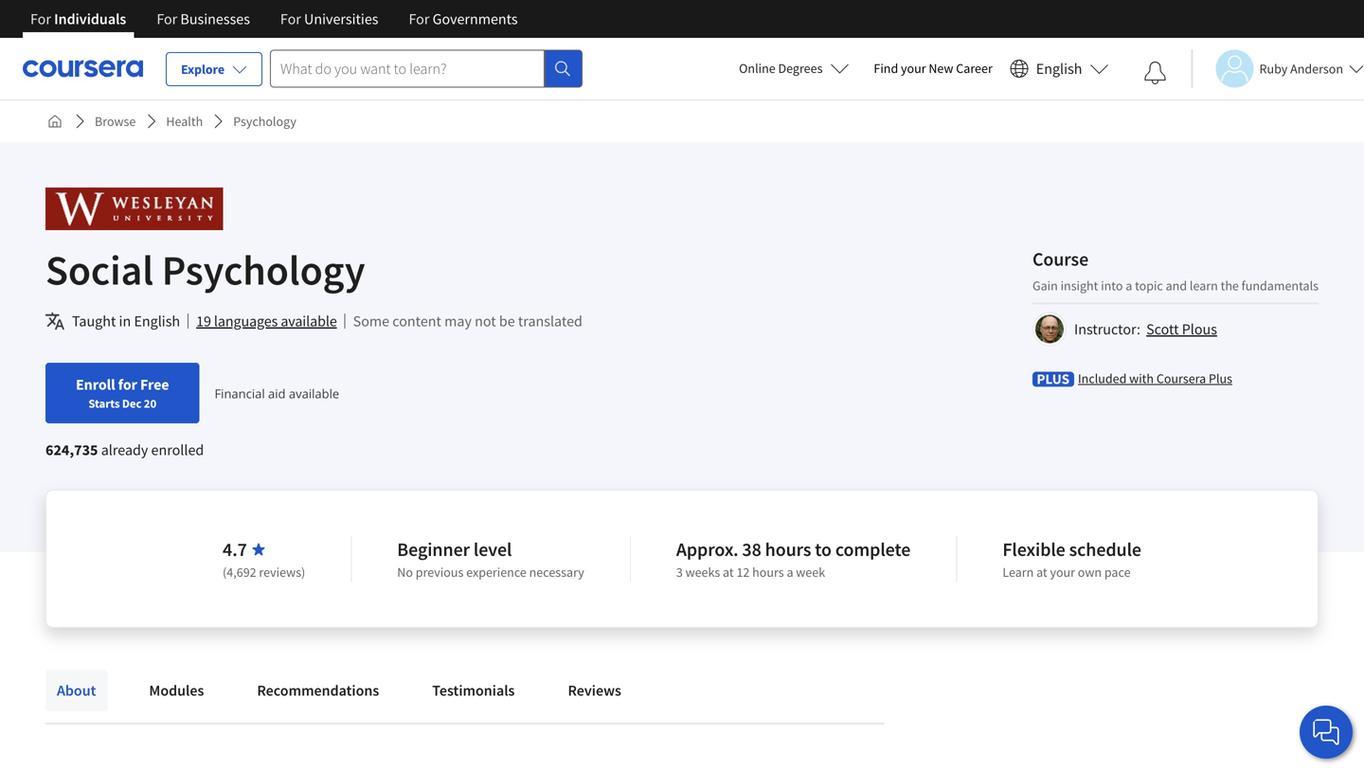 Task type: describe. For each thing, give the bounding box(es) containing it.
necessary
[[529, 564, 585, 581]]

at inside approx. 38 hours to complete 3 weeks at 12 hours a week
[[723, 564, 734, 581]]

home image
[[47, 114, 63, 129]]

aid
[[268, 385, 286, 402]]

approx.
[[676, 538, 739, 561]]

coursera image
[[23, 53, 143, 84]]

scott
[[1147, 320, 1179, 339]]

plous
[[1182, 320, 1218, 339]]

for for businesses
[[157, 9, 177, 28]]

taught in english
[[72, 312, 180, 331]]

modules
[[149, 681, 204, 700]]

enroll
[[76, 375, 115, 394]]

flexible
[[1003, 538, 1066, 561]]

pace
[[1105, 564, 1131, 581]]

taught
[[72, 312, 116, 331]]

businesses
[[180, 9, 250, 28]]

english inside button
[[1037, 59, 1083, 78]]

for for individuals
[[30, 9, 51, 28]]

starts
[[88, 396, 120, 411]]

find
[[874, 60, 899, 77]]

learn
[[1003, 564, 1034, 581]]

financial aid available button
[[215, 385, 339, 402]]

flexible schedule learn at your own pace
[[1003, 538, 1142, 581]]

approx. 38 hours to complete 3 weeks at 12 hours a week
[[676, 538, 911, 581]]

universities
[[304, 9, 379, 28]]

(4,692 reviews)
[[223, 564, 305, 581]]

modules link
[[138, 670, 215, 712]]

not
[[475, 312, 496, 331]]

beginner
[[397, 538, 470, 561]]

insight
[[1061, 277, 1099, 294]]

reviews)
[[259, 564, 305, 581]]

about link
[[45, 670, 107, 712]]

included with coursera plus
[[1078, 370, 1233, 387]]

languages
[[214, 312, 278, 331]]

1 vertical spatial english
[[134, 312, 180, 331]]

psychology link
[[226, 104, 304, 138]]

your inside flexible schedule learn at your own pace
[[1050, 564, 1076, 581]]

some content may not be translated
[[353, 312, 583, 331]]

What do you want to learn? text field
[[270, 50, 545, 88]]

find your new career link
[[865, 57, 1002, 81]]

about
[[57, 681, 96, 700]]

0 vertical spatial psychology
[[233, 113, 297, 130]]

624,735
[[45, 441, 98, 460]]

in
[[119, 312, 131, 331]]

schedule
[[1070, 538, 1142, 561]]

into
[[1101, 277, 1123, 294]]

included with coursera plus link
[[1078, 369, 1233, 388]]

experience
[[466, 564, 527, 581]]

financial aid available
[[215, 385, 339, 402]]

learn
[[1190, 277, 1218, 294]]

browse link
[[87, 104, 143, 138]]

ruby anderson button
[[1192, 50, 1365, 88]]

at inside flexible schedule learn at your own pace
[[1037, 564, 1048, 581]]

ruby
[[1260, 60, 1288, 77]]

fundamentals
[[1242, 277, 1319, 294]]

dec
[[122, 396, 142, 411]]

explore button
[[166, 52, 263, 86]]

level
[[474, 538, 512, 561]]

included
[[1078, 370, 1127, 387]]

chat with us image
[[1312, 717, 1342, 748]]

3
[[676, 564, 683, 581]]

enroll for free starts dec 20
[[76, 375, 169, 411]]

recommendations link
[[246, 670, 391, 712]]

coursera
[[1157, 370, 1207, 387]]

for
[[118, 375, 137, 394]]

online degrees
[[739, 60, 823, 77]]

career
[[956, 60, 993, 77]]

scott plous image
[[1036, 315, 1064, 344]]

for businesses
[[157, 9, 250, 28]]

financial
[[215, 385, 265, 402]]



Task type: locate. For each thing, give the bounding box(es) containing it.
19
[[196, 312, 211, 331]]

2 at from the left
[[1037, 564, 1048, 581]]

None search field
[[270, 50, 583, 88]]

hours right 12
[[753, 564, 784, 581]]

gain
[[1033, 277, 1058, 294]]

beginner level no previous experience necessary
[[397, 538, 585, 581]]

english right in
[[134, 312, 180, 331]]

available right aid
[[289, 385, 339, 402]]

for left businesses
[[157, 9, 177, 28]]

0 vertical spatial english
[[1037, 59, 1083, 78]]

and
[[1166, 277, 1187, 294]]

plus
[[1209, 370, 1233, 387]]

1 at from the left
[[723, 564, 734, 581]]

reviews link
[[557, 670, 633, 712]]

624,735 already enrolled
[[45, 441, 204, 460]]

reviews
[[568, 681, 622, 700]]

hours
[[765, 538, 812, 561], [753, 564, 784, 581]]

scott plous link
[[1147, 320, 1218, 339]]

with
[[1130, 370, 1154, 387]]

psychology up the 19 languages available
[[162, 244, 365, 296]]

at left 12
[[723, 564, 734, 581]]

translated
[[518, 312, 583, 331]]

(4,692
[[223, 564, 256, 581]]

online
[[739, 60, 776, 77]]

for for universities
[[280, 9, 301, 28]]

a
[[1126, 277, 1133, 294], [787, 564, 794, 581]]

for for governments
[[409, 9, 430, 28]]

19 languages available
[[196, 312, 337, 331]]

for
[[30, 9, 51, 28], [157, 9, 177, 28], [280, 9, 301, 28], [409, 9, 430, 28]]

a left week
[[787, 564, 794, 581]]

4 for from the left
[[409, 9, 430, 28]]

course
[[1033, 247, 1089, 271]]

1 vertical spatial hours
[[753, 564, 784, 581]]

own
[[1078, 564, 1102, 581]]

explore
[[181, 61, 225, 78]]

english right career
[[1037, 59, 1083, 78]]

4.7
[[223, 538, 247, 561]]

available for 19 languages available
[[281, 312, 337, 331]]

at right learn
[[1037, 564, 1048, 581]]

psychology down explore popup button
[[233, 113, 297, 130]]

online degrees button
[[724, 47, 865, 89]]

1 horizontal spatial at
[[1037, 564, 1048, 581]]

enrolled
[[151, 441, 204, 460]]

for governments
[[409, 9, 518, 28]]

20
[[144, 396, 156, 411]]

some
[[353, 312, 390, 331]]

0 vertical spatial hours
[[765, 538, 812, 561]]

testimonials link
[[421, 670, 526, 712]]

ruby anderson
[[1260, 60, 1344, 77]]

show notifications image
[[1144, 62, 1167, 84]]

for left the individuals
[[30, 9, 51, 28]]

recommendations
[[257, 681, 379, 700]]

available for financial aid available
[[289, 385, 339, 402]]

to
[[815, 538, 832, 561]]

0 horizontal spatial your
[[901, 60, 926, 77]]

health
[[166, 113, 203, 130]]

topic
[[1135, 277, 1164, 294]]

1 vertical spatial available
[[289, 385, 339, 402]]

1 vertical spatial psychology
[[162, 244, 365, 296]]

find your new career
[[874, 60, 993, 77]]

for individuals
[[30, 9, 126, 28]]

governments
[[433, 9, 518, 28]]

1 vertical spatial a
[[787, 564, 794, 581]]

0 horizontal spatial english
[[134, 312, 180, 331]]

weeks
[[686, 564, 720, 581]]

wesleyan university image
[[45, 188, 223, 230]]

1 vertical spatial your
[[1050, 564, 1076, 581]]

free
[[140, 375, 169, 394]]

psychology
[[233, 113, 297, 130], [162, 244, 365, 296]]

0 horizontal spatial a
[[787, 564, 794, 581]]

available left some on the top left of page
[[281, 312, 337, 331]]

your right find
[[901, 60, 926, 77]]

the
[[1221, 277, 1239, 294]]

content
[[393, 312, 442, 331]]

1 horizontal spatial english
[[1037, 59, 1083, 78]]

new
[[929, 60, 954, 77]]

3 for from the left
[[280, 9, 301, 28]]

your
[[901, 60, 926, 77], [1050, 564, 1076, 581]]

0 vertical spatial a
[[1126, 277, 1133, 294]]

health link
[[159, 104, 211, 138]]

coursera plus image
[[1033, 372, 1075, 387]]

available inside "19 languages available" button
[[281, 312, 337, 331]]

2 for from the left
[[157, 9, 177, 28]]

browse
[[95, 113, 136, 130]]

instructor: scott plous
[[1075, 320, 1218, 339]]

a right into at the top right of page
[[1126, 277, 1133, 294]]

may
[[445, 312, 472, 331]]

already
[[101, 441, 148, 460]]

0 vertical spatial your
[[901, 60, 926, 77]]

complete
[[836, 538, 911, 561]]

for universities
[[280, 9, 379, 28]]

12
[[737, 564, 750, 581]]

a inside approx. 38 hours to complete 3 weeks at 12 hours a week
[[787, 564, 794, 581]]

social
[[45, 244, 154, 296]]

for up what do you want to learn? text field
[[409, 9, 430, 28]]

degrees
[[778, 60, 823, 77]]

1 horizontal spatial your
[[1050, 564, 1076, 581]]

week
[[796, 564, 826, 581]]

1 horizontal spatial a
[[1126, 277, 1133, 294]]

for left "universities"
[[280, 9, 301, 28]]

0 horizontal spatial at
[[723, 564, 734, 581]]

individuals
[[54, 9, 126, 28]]

1 for from the left
[[30, 9, 51, 28]]

0 vertical spatial available
[[281, 312, 337, 331]]

your left own at the right bottom of page
[[1050, 564, 1076, 581]]

english
[[1037, 59, 1083, 78], [134, 312, 180, 331]]

banner navigation
[[15, 0, 533, 38]]

testimonials
[[432, 681, 515, 700]]

a inside course gain insight into a topic and learn the fundamentals
[[1126, 277, 1133, 294]]

no
[[397, 564, 413, 581]]

english button
[[1002, 38, 1117, 100]]

social psychology
[[45, 244, 365, 296]]

19 languages available button
[[196, 310, 337, 333]]

available
[[281, 312, 337, 331], [289, 385, 339, 402]]

hours up week
[[765, 538, 812, 561]]

previous
[[416, 564, 464, 581]]



Task type: vqa. For each thing, say whether or not it's contained in the screenshot.
the Build confidence using the latest tools and technologies
no



